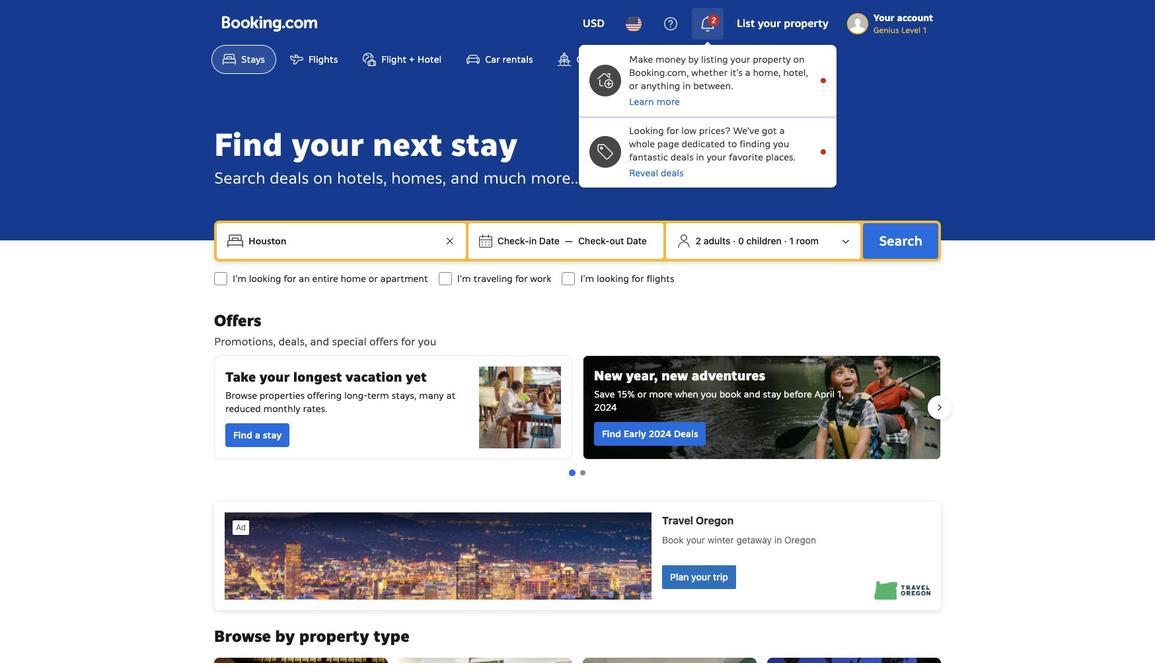 Task type: describe. For each thing, give the bounding box(es) containing it.
i'm for i'm traveling for work
[[457, 273, 471, 285]]

0 horizontal spatial in
[[529, 235, 537, 246]]

—
[[565, 235, 573, 246]]

save
[[594, 389, 615, 400]]

1 date from the left
[[539, 235, 560, 246]]

early
[[624, 428, 646, 440]]

cruises
[[577, 54, 608, 65]]

on for find your next stay
[[313, 168, 333, 188]]

2 adults · 0 children · 1 room button
[[671, 229, 855, 254]]

0
[[738, 235, 744, 246]]

got
[[762, 125, 777, 137]]

offering
[[307, 390, 342, 402]]

i'm
[[580, 273, 594, 285]]

2 for 2 adults · 0 children · 1 room
[[696, 235, 701, 246]]

1 check- from the left
[[497, 235, 529, 246]]

and inside offers promotions, deals, and special offers for you
[[310, 335, 329, 349]]

stay inside "new year, new adventures save 15% or more when you book and stay before april 1, 2024"
[[763, 389, 781, 400]]

many
[[419, 390, 444, 402]]

your account genius level 1
[[873, 12, 933, 35]]

flights link
[[279, 45, 349, 74]]

looking
[[629, 125, 664, 137]]

rentals
[[503, 54, 533, 65]]

apartment
[[380, 273, 428, 285]]

15%
[[617, 389, 635, 400]]

finding
[[740, 138, 771, 150]]

listing
[[701, 54, 728, 65]]

find for a
[[233, 430, 252, 441]]

deals inside 'find your next stay search deals on hotels, homes, and much more...'
[[270, 168, 309, 188]]

you inside "new year, new adventures save 15% or more when you book and stay before april 1, 2024"
[[701, 389, 717, 400]]

list your property link
[[729, 8, 836, 40]]

low
[[681, 125, 696, 137]]

dedicated
[[682, 138, 725, 150]]

stays link
[[211, 45, 276, 74]]

a young girl and woman kayak on a river image
[[583, 356, 940, 459]]

list your property
[[737, 17, 828, 30]]

home
[[341, 273, 366, 285]]

check-out date button
[[573, 229, 652, 253]]

it's
[[730, 67, 743, 79]]

take your longest vacation yet image
[[479, 367, 561, 449]]

rates.
[[303, 403, 327, 415]]

book
[[719, 389, 741, 400]]

notifications
[[702, 48, 758, 60]]

account
[[897, 12, 933, 24]]

longest
[[293, 369, 342, 386]]

stay inside 'find your next stay search deals on hotels, homes, and much more...'
[[451, 124, 518, 165]]

for for i'm traveling for work
[[515, 273, 528, 285]]

view
[[657, 48, 678, 60]]

at
[[446, 390, 456, 402]]

page
[[657, 138, 679, 150]]

find your next stay search deals on hotels, homes, and much more...
[[214, 124, 582, 188]]

special
[[332, 335, 367, 349]]

yet
[[406, 369, 427, 386]]

flight
[[381, 54, 406, 65]]

deals,
[[279, 335, 307, 349]]

a inside make money by listing your property on booking.com, whether it's a home, hotel, or anything in between. learn more
[[745, 67, 750, 79]]

favorite
[[729, 151, 763, 163]]

take your longest vacation yet browse properties offering long-term stays, many at reduced monthly rates.
[[225, 369, 456, 415]]

stays
[[241, 54, 265, 65]]

find a stay link
[[225, 424, 290, 447]]

an
[[299, 273, 310, 285]]

for for i'm looking for an entire home or apartment
[[284, 273, 296, 285]]

search button
[[863, 223, 938, 259]]

for for i'm looking for flights
[[632, 273, 644, 285]]

2 adults · 0 children · 1 room
[[696, 235, 819, 246]]

flights
[[309, 54, 338, 65]]

browse inside take your longest vacation yet browse properties offering long-term stays, many at reduced monthly rates.
[[225, 390, 257, 402]]

0 horizontal spatial stay
[[263, 430, 282, 441]]

looking for i'm
[[249, 273, 281, 285]]

1,
[[837, 389, 844, 400]]

2 · from the left
[[784, 235, 787, 246]]

take
[[225, 369, 256, 386]]

adventures
[[692, 367, 765, 385]]

0 horizontal spatial a
[[255, 430, 260, 441]]

attractions
[[652, 54, 701, 65]]

property for browse by property type
[[299, 626, 369, 647]]

monthly
[[263, 403, 300, 415]]

car rentals link
[[455, 45, 544, 74]]

long-
[[344, 390, 367, 402]]

1 vertical spatial by
[[275, 626, 295, 647]]

entire
[[312, 273, 338, 285]]

you inside offers promotions, deals, and special offers for you
[[418, 335, 436, 349]]

i'm traveling for work
[[457, 273, 551, 285]]

cruises link
[[547, 45, 619, 74]]

airport
[[744, 54, 776, 65]]

1 vertical spatial browse
[[214, 626, 271, 647]]

booking.com,
[[629, 67, 689, 79]]

2 for 2
[[711, 15, 716, 25]]

find early 2024 deals link
[[594, 422, 706, 446]]

you inside looking for low prices? we've got a whole page dedicated to finding you fantastic deals in your favorite places. reveal deals
[[773, 138, 789, 150]]

for inside offers promotions, deals, and special offers for you
[[401, 335, 415, 349]]

work
[[530, 273, 551, 285]]

much
[[483, 168, 526, 188]]

offers
[[369, 335, 398, 349]]

offers
[[214, 311, 261, 331]]

more inside "new year, new adventures save 15% or more when you book and stay before april 1, 2024"
[[649, 389, 672, 400]]

on for make money by listing your property on booking.com, whether it's a home, hotel, or anything in between.
[[793, 54, 805, 65]]

check-in date button
[[492, 229, 565, 253]]

flights
[[647, 273, 674, 285]]

find for early
[[602, 428, 621, 440]]

places.
[[766, 151, 796, 163]]

year,
[[626, 367, 658, 385]]

promotions,
[[214, 335, 276, 349]]

whole
[[629, 138, 655, 150]]

property for list your property
[[784, 17, 828, 30]]

homes,
[[391, 168, 446, 188]]

new
[[661, 367, 688, 385]]

for inside looking for low prices? we've got a whole page dedicated to finding you fantastic deals in your favorite places. reveal deals
[[666, 125, 679, 137]]

advertisement element
[[214, 502, 941, 611]]

list
[[737, 17, 755, 30]]

find a stay
[[233, 430, 282, 441]]



Task type: locate. For each thing, give the bounding box(es) containing it.
1 horizontal spatial ·
[[784, 235, 787, 246]]

0 vertical spatial 1
[[923, 25, 926, 35]]

make money by listing your property on booking.com, whether it's a home, hotel, or anything in between. learn more
[[629, 54, 808, 108]]

2024 down save in the right bottom of the page
[[594, 402, 617, 414]]

0 horizontal spatial ·
[[733, 235, 736, 246]]

search inside button
[[879, 233, 922, 250]]

2024 inside "new year, new adventures save 15% or more when you book and stay before april 1, 2024"
[[594, 402, 617, 414]]

1 vertical spatial in
[[696, 151, 704, 163]]

1 horizontal spatial and
[[450, 168, 479, 188]]

2 date from the left
[[626, 235, 647, 246]]

2024 right the early
[[649, 428, 671, 440]]

1 horizontal spatial stay
[[451, 124, 518, 165]]

your for property
[[758, 17, 781, 30]]

2 check- from the left
[[578, 235, 610, 246]]

looking
[[249, 273, 281, 285], [597, 273, 629, 285]]

your up 'properties'
[[260, 369, 290, 386]]

or for looking
[[369, 273, 378, 285]]

2 vertical spatial a
[[255, 430, 260, 441]]

0 vertical spatial 2024
[[594, 402, 617, 414]]

2 horizontal spatial stay
[[763, 389, 781, 400]]

region
[[204, 350, 952, 465]]

0 vertical spatial stay
[[451, 124, 518, 165]]

1 looking from the left
[[249, 273, 281, 285]]

more down new on the right of the page
[[649, 389, 672, 400]]

or right 15%
[[637, 389, 647, 400]]

in left —
[[529, 235, 537, 246]]

by inside make money by listing your property on booking.com, whether it's a home, hotel, or anything in between. learn more
[[688, 54, 699, 65]]

date right out
[[626, 235, 647, 246]]

check- right —
[[578, 235, 610, 246]]

2 inside 2 'dropdown button'
[[711, 15, 716, 25]]

1 vertical spatial or
[[369, 273, 378, 285]]

2 i'm from the left
[[457, 273, 471, 285]]

1 vertical spatial more
[[649, 389, 672, 400]]

deals
[[671, 151, 693, 163], [661, 167, 684, 179], [270, 168, 309, 188]]

on
[[793, 54, 805, 65], [313, 168, 333, 188]]

main content
[[204, 311, 952, 663]]

money
[[656, 54, 686, 65]]

find inside 'find your next stay search deals on hotels, homes, and much more...'
[[214, 124, 283, 165]]

2 looking from the left
[[597, 273, 629, 285]]

2 vertical spatial you
[[701, 389, 717, 400]]

0 horizontal spatial 1
[[789, 235, 794, 246]]

1
[[923, 25, 926, 35], [789, 235, 794, 246]]

1 vertical spatial on
[[313, 168, 333, 188]]

view your notifications
[[657, 48, 758, 60]]

0 horizontal spatial i'm
[[233, 273, 246, 285]]

and inside "new year, new adventures save 15% or more when you book and stay before april 1, 2024"
[[744, 389, 760, 400]]

1 vertical spatial 2
[[696, 235, 701, 246]]

your right the list
[[758, 17, 781, 30]]

property inside make money by listing your property on booking.com, whether it's a home, hotel, or anything in between. learn more
[[753, 54, 791, 65]]

looking left an
[[249, 273, 281, 285]]

1 horizontal spatial check-
[[578, 235, 610, 246]]

0 vertical spatial you
[[773, 138, 789, 150]]

or up learn
[[629, 80, 638, 92]]

a right it's
[[745, 67, 750, 79]]

0 horizontal spatial you
[[418, 335, 436, 349]]

more...
[[531, 168, 582, 188]]

airport taxis link
[[715, 45, 810, 74]]

whether
[[691, 67, 728, 79]]

0 horizontal spatial search
[[214, 168, 265, 188]]

booking.com image
[[222, 16, 317, 32]]

find for your
[[214, 124, 283, 165]]

or
[[629, 80, 638, 92], [369, 273, 378, 285], [637, 389, 647, 400]]

your inside make money by listing your property on booking.com, whether it's a home, hotel, or anything in between. learn more
[[731, 54, 750, 65]]

reduced
[[225, 403, 261, 415]]

hotels,
[[337, 168, 387, 188]]

0 horizontal spatial and
[[310, 335, 329, 349]]

2 left the list
[[711, 15, 716, 25]]

2 vertical spatial property
[[299, 626, 369, 647]]

i'm looking for an entire home or apartment
[[233, 273, 428, 285]]

property up home,
[[753, 54, 791, 65]]

stay down monthly on the bottom of the page
[[263, 430, 282, 441]]

on left hotels,
[[313, 168, 333, 188]]

find
[[214, 124, 283, 165], [602, 428, 621, 440], [233, 430, 252, 441]]

1 vertical spatial search
[[879, 233, 922, 250]]

usd
[[583, 17, 605, 30]]

date left —
[[539, 235, 560, 246]]

your down dedicated
[[707, 151, 726, 163]]

0 vertical spatial browse
[[225, 390, 257, 402]]

you up places.
[[773, 138, 789, 150]]

a down reduced
[[255, 430, 260, 441]]

1 horizontal spatial search
[[879, 233, 922, 250]]

1 inside your account genius level 1
[[923, 25, 926, 35]]

new year, new adventures save 15% or more when you book and stay before april 1, 2024
[[594, 367, 844, 414]]

i'm looking for flights
[[580, 273, 674, 285]]

in
[[683, 80, 691, 92], [696, 151, 704, 163], [529, 235, 537, 246]]

1 horizontal spatial date
[[626, 235, 647, 246]]

1 vertical spatial property
[[753, 54, 791, 65]]

learn
[[629, 96, 654, 108]]

date
[[539, 235, 560, 246], [626, 235, 647, 246]]

check- up i'm traveling for work
[[497, 235, 529, 246]]

and right book in the bottom right of the page
[[744, 389, 760, 400]]

i'm for i'm looking for an entire home or apartment
[[233, 273, 246, 285]]

property up taxis
[[784, 17, 828, 30]]

0 horizontal spatial on
[[313, 168, 333, 188]]

in inside looking for low prices? we've got a whole page dedicated to finding you fantastic deals in your favorite places. reveal deals
[[696, 151, 704, 163]]

reveal
[[629, 167, 658, 179]]

prices?
[[699, 125, 731, 137]]

car rentals
[[485, 54, 533, 65]]

in right anything
[[683, 80, 691, 92]]

on inside 'find your next stay search deals on hotels, homes, and much more...'
[[313, 168, 333, 188]]

1 right level
[[923, 25, 926, 35]]

properties
[[259, 390, 305, 402]]

usd button
[[575, 8, 612, 40]]

your inside looking for low prices? we've got a whole page dedicated to finding you fantastic deals in your favorite places. reveal deals
[[707, 151, 726, 163]]

i'm up offers
[[233, 273, 246, 285]]

car
[[485, 54, 500, 65]]

you
[[773, 138, 789, 150], [418, 335, 436, 349], [701, 389, 717, 400]]

1 vertical spatial stay
[[763, 389, 781, 400]]

1 horizontal spatial on
[[793, 54, 805, 65]]

2 left adults in the right of the page
[[696, 235, 701, 246]]

0 vertical spatial and
[[450, 168, 479, 188]]

level
[[901, 25, 921, 35]]

2 horizontal spatial a
[[779, 125, 785, 137]]

· right children
[[784, 235, 787, 246]]

0 horizontal spatial looking
[[249, 273, 281, 285]]

0 vertical spatial on
[[793, 54, 805, 65]]

0 vertical spatial or
[[629, 80, 638, 92]]

0 horizontal spatial 2024
[[594, 402, 617, 414]]

your up it's
[[731, 54, 750, 65]]

stays,
[[392, 390, 416, 402]]

0 horizontal spatial by
[[275, 626, 295, 647]]

0 vertical spatial search
[[214, 168, 265, 188]]

attractions link
[[622, 45, 712, 74]]

2 button
[[692, 8, 724, 40]]

check-
[[497, 235, 529, 246], [578, 235, 610, 246]]

2
[[711, 15, 716, 25], [696, 235, 701, 246]]

or inside make money by listing your property on booking.com, whether it's a home, hotel, or anything in between. learn more
[[629, 80, 638, 92]]

more inside make money by listing your property on booking.com, whether it's a home, hotel, or anything in between. learn more
[[657, 96, 680, 108]]

0 horizontal spatial 2
[[696, 235, 701, 246]]

2 vertical spatial or
[[637, 389, 647, 400]]

in inside make money by listing your property on booking.com, whether it's a home, hotel, or anything in between. learn more
[[683, 80, 691, 92]]

1 vertical spatial 1
[[789, 235, 794, 246]]

0 vertical spatial in
[[683, 80, 691, 92]]

looking for i'm
[[597, 273, 629, 285]]

your right view
[[680, 48, 700, 60]]

genius
[[873, 25, 899, 35]]

children
[[746, 235, 782, 246]]

and left much
[[450, 168, 479, 188]]

0 vertical spatial more
[[657, 96, 680, 108]]

browse by property type
[[214, 626, 410, 647]]

we've
[[733, 125, 759, 137]]

+
[[409, 54, 415, 65]]

for left work
[[515, 273, 528, 285]]

1 horizontal spatial i'm
[[457, 273, 471, 285]]

2 horizontal spatial you
[[773, 138, 789, 150]]

region containing new year, new adventures
[[204, 350, 952, 465]]

your for longest
[[260, 369, 290, 386]]

your account menu your account genius level 1 element
[[847, 6, 938, 36]]

2 vertical spatial stay
[[263, 430, 282, 441]]

or inside "new year, new adventures save 15% or more when you book and stay before april 1, 2024"
[[637, 389, 647, 400]]

and
[[450, 168, 479, 188], [310, 335, 329, 349], [744, 389, 760, 400]]

your
[[873, 12, 894, 24]]

1 horizontal spatial by
[[688, 54, 699, 65]]

0 horizontal spatial check-
[[497, 235, 529, 246]]

property left type
[[299, 626, 369, 647]]

property
[[784, 17, 828, 30], [753, 54, 791, 65], [299, 626, 369, 647]]

for left an
[[284, 273, 296, 285]]

1 i'm from the left
[[233, 273, 246, 285]]

when
[[675, 389, 698, 400]]

2 horizontal spatial and
[[744, 389, 760, 400]]

2 horizontal spatial in
[[696, 151, 704, 163]]

hotel,
[[783, 67, 808, 79]]

more down anything
[[657, 96, 680, 108]]

· left 0
[[733, 235, 736, 246]]

offers promotions, deals, and special offers for you
[[214, 311, 436, 349]]

search
[[214, 168, 265, 188], [879, 233, 922, 250]]

1 left room at the right of the page
[[789, 235, 794, 246]]

between.
[[693, 80, 733, 92]]

looking right i'm
[[597, 273, 629, 285]]

in down dedicated
[[696, 151, 704, 163]]

1 horizontal spatial you
[[701, 389, 717, 400]]

you left book in the bottom right of the page
[[701, 389, 717, 400]]

2 inside 2 adults · 0 children · 1 room dropdown button
[[696, 235, 701, 246]]

0 vertical spatial 2
[[711, 15, 716, 25]]

your inside take your longest vacation yet browse properties offering long-term stays, many at reduced monthly rates.
[[260, 369, 290, 386]]

a inside looking for low prices? we've got a whole page dedicated to finding you fantastic deals in your favorite places. reveal deals
[[779, 125, 785, 137]]

find inside "link"
[[602, 428, 621, 440]]

to
[[728, 138, 737, 150]]

1 vertical spatial you
[[418, 335, 436, 349]]

your for next
[[291, 124, 364, 165]]

a right got
[[779, 125, 785, 137]]

Where are you going? field
[[243, 229, 442, 253]]

for up page on the top of page
[[666, 125, 679, 137]]

on inside make money by listing your property on booking.com, whether it's a home, hotel, or anything in between. learn more
[[793, 54, 805, 65]]

2 vertical spatial in
[[529, 235, 537, 246]]

stay left before
[[763, 389, 781, 400]]

1 horizontal spatial 2024
[[649, 428, 671, 440]]

a
[[745, 67, 750, 79], [779, 125, 785, 137], [255, 430, 260, 441]]

1 horizontal spatial in
[[683, 80, 691, 92]]

0 vertical spatial a
[[745, 67, 750, 79]]

1 horizontal spatial a
[[745, 67, 750, 79]]

your for notifications
[[680, 48, 700, 60]]

next
[[372, 124, 442, 165]]

1 vertical spatial a
[[779, 125, 785, 137]]

adults
[[704, 235, 730, 246]]

for left 'flights' on the right top of page
[[632, 273, 644, 285]]

2 vertical spatial and
[[744, 389, 760, 400]]

anything
[[641, 80, 680, 92]]

home,
[[753, 67, 781, 79]]

or for year,
[[637, 389, 647, 400]]

before
[[784, 389, 812, 400]]

flight + hotel
[[381, 54, 441, 65]]

1 inside dropdown button
[[789, 235, 794, 246]]

0 vertical spatial by
[[688, 54, 699, 65]]

traveling
[[473, 273, 513, 285]]

on up hotel,
[[793, 54, 805, 65]]

stay up much
[[451, 124, 518, 165]]

1 · from the left
[[733, 235, 736, 246]]

progress bar
[[569, 470, 585, 476]]

for
[[666, 125, 679, 137], [284, 273, 296, 285], [515, 273, 528, 285], [632, 273, 644, 285], [401, 335, 415, 349]]

airport taxis
[[744, 54, 799, 65]]

flight + hotel link
[[352, 45, 453, 74]]

1 horizontal spatial 1
[[923, 25, 926, 35]]

for right offers
[[401, 335, 415, 349]]

i'm left traveling
[[457, 273, 471, 285]]

term
[[367, 390, 389, 402]]

1 horizontal spatial 2
[[711, 15, 716, 25]]

2024 inside find early 2024 deals "link"
[[649, 428, 671, 440]]

1 horizontal spatial looking
[[597, 273, 629, 285]]

main content containing offers
[[204, 311, 952, 663]]

check-in date — check-out date
[[497, 235, 647, 246]]

1 vertical spatial and
[[310, 335, 329, 349]]

or right home
[[369, 273, 378, 285]]

deals
[[674, 428, 698, 440]]

fantastic
[[629, 151, 668, 163]]

taxis
[[778, 54, 799, 65]]

search inside 'find your next stay search deals on hotels, homes, and much more...'
[[214, 168, 265, 188]]

in for between.
[[683, 80, 691, 92]]

your inside 'find your next stay search deals on hotels, homes, and much more...'
[[291, 124, 364, 165]]

your up hotels,
[[291, 124, 364, 165]]

1 vertical spatial 2024
[[649, 428, 671, 440]]

and right deals,
[[310, 335, 329, 349]]

you up yet at the bottom of the page
[[418, 335, 436, 349]]

vacation
[[345, 369, 402, 386]]

0 vertical spatial property
[[784, 17, 828, 30]]

find early 2024 deals
[[602, 428, 698, 440]]

in for your
[[696, 151, 704, 163]]

0 horizontal spatial date
[[539, 235, 560, 246]]

and inside 'find your next stay search deals on hotels, homes, and much more...'
[[450, 168, 479, 188]]



Task type: vqa. For each thing, say whether or not it's contained in the screenshot.
I inside "button"
no



